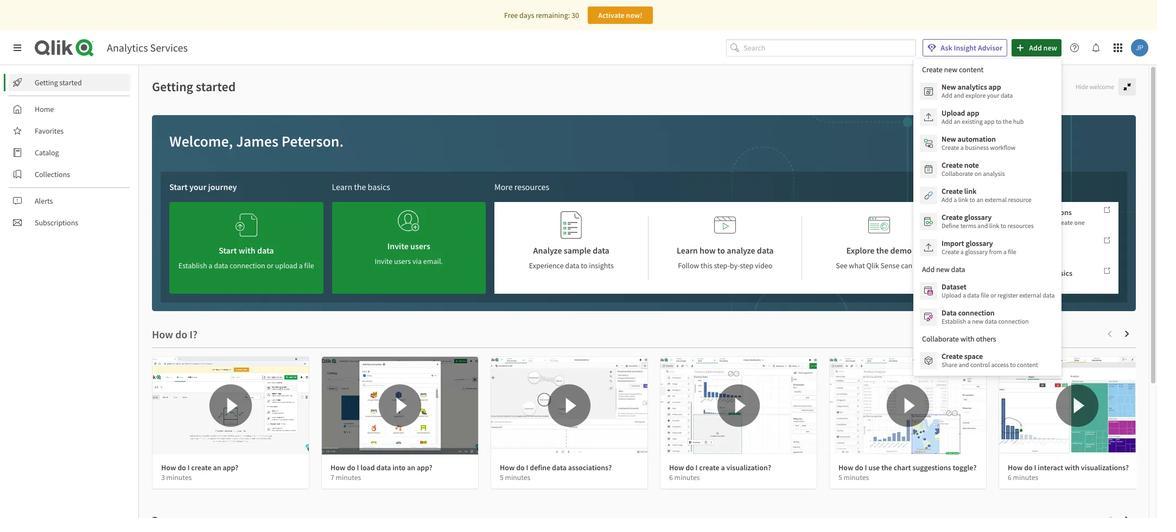 Task type: locate. For each thing, give the bounding box(es) containing it.
1 vertical spatial users
[[394, 256, 411, 266]]

favorites
[[35, 126, 64, 136]]

1 horizontal spatial resources
[[1008, 222, 1034, 230]]

services
[[150, 41, 188, 54]]

menu
[[914, 59, 1062, 376]]

create for create note
[[942, 160, 963, 170]]

0 horizontal spatial how
[[700, 245, 716, 256]]

how inside how do i use the chart suggestions toggle? 5 minutes
[[839, 463, 854, 472]]

6
[[670, 473, 673, 482], [1008, 473, 1012, 482]]

this
[[701, 261, 713, 270]]

1 vertical spatial learn
[[974, 218, 990, 226]]

0 vertical spatial external
[[985, 196, 1007, 204]]

learn inside learn how to analyze data follow this step-by-step video
[[677, 245, 698, 256]]

a inside dataset upload a data file or register external data
[[963, 291, 967, 299]]

2 i from the left
[[357, 463, 359, 472]]

and right share
[[959, 361, 970, 369]]

explore
[[966, 91, 986, 99]]

1 6 from the left
[[670, 473, 673, 482]]

0 vertical spatial new
[[942, 82, 957, 92]]

your
[[988, 91, 1000, 99], [189, 181, 207, 192]]

i inside how do i create an app? 3 minutes
[[188, 463, 190, 472]]

the inside mobile app experience analyze on the go
[[1005, 249, 1015, 257]]

0 horizontal spatial on
[[975, 169, 982, 178]]

space
[[965, 351, 984, 361]]

link up mobile
[[990, 222, 1000, 230]]

basics
[[368, 181, 390, 192], [1053, 268, 1073, 278]]

upload
[[942, 108, 966, 118], [942, 291, 962, 299]]

3 how from the left
[[500, 463, 515, 472]]

mobile
[[974, 238, 996, 248]]

how do i create a visualization? element
[[670, 463, 772, 472]]

1 horizontal spatial external
[[1020, 291, 1042, 299]]

create
[[942, 143, 960, 152], [942, 160, 963, 170], [942, 186, 963, 196], [942, 212, 963, 222], [942, 248, 960, 256], [942, 351, 963, 361]]

an inside create link add a link to an external resource
[[977, 196, 984, 204]]

minutes down interact
[[1014, 473, 1039, 482]]

create for how do i create an app?
[[191, 463, 212, 472]]

learn
[[332, 181, 353, 192], [974, 218, 990, 226], [677, 245, 698, 256]]

on left analysis
[[975, 169, 982, 178]]

1 5 from the left
[[500, 473, 504, 482]]

file right from
[[1009, 248, 1017, 256]]

2 upload from the top
[[942, 291, 962, 299]]

1 upload from the top
[[942, 108, 966, 118]]

1 vertical spatial invite
[[375, 256, 393, 266]]

minutes right "3"
[[166, 473, 192, 482]]

data left or
[[968, 291, 980, 299]]

to down sample
[[581, 261, 588, 270]]

new left automation
[[942, 134, 957, 144]]

1 horizontal spatial your
[[988, 91, 1000, 99]]

minutes
[[166, 473, 192, 482], [336, 473, 361, 482], [505, 473, 531, 482], [675, 473, 700, 482], [844, 473, 870, 482], [1014, 473, 1039, 482]]

getting started up home link at the left
[[35, 78, 82, 87]]

connection
[[959, 308, 995, 318], [999, 317, 1029, 325]]

create for create link
[[942, 186, 963, 196]]

1 vertical spatial new
[[942, 134, 957, 144]]

6 i from the left
[[1035, 463, 1037, 472]]

1 horizontal spatial 5
[[839, 473, 843, 482]]

step-
[[714, 261, 730, 270]]

to right access at right
[[1011, 361, 1016, 369]]

create inside how do i create an app? 3 minutes
[[191, 463, 212, 472]]

0 horizontal spatial learn
[[332, 181, 353, 192]]

and inside "get started with visualizations learn about apps and how to create one"
[[1024, 218, 1035, 226]]

1 horizontal spatial analyze
[[974, 249, 996, 257]]

add left analytics
[[942, 91, 953, 99]]

6 for how do i interact with visualizations?
[[1008, 473, 1012, 482]]

1 horizontal spatial getting started
[[152, 78, 236, 95]]

1 vertical spatial with
[[1066, 463, 1080, 472]]

started inside navigation pane element
[[60, 78, 82, 87]]

invite
[[388, 241, 409, 251], [375, 256, 393, 266]]

6 minutes from the left
[[1014, 473, 1039, 482]]

1 horizontal spatial app?
[[417, 463, 433, 472]]

2 create from the top
[[942, 160, 963, 170]]

upload down analytics
[[942, 108, 966, 118]]

data right 'define'
[[552, 463, 567, 472]]

0 horizontal spatial getting
[[35, 78, 58, 87]]

create link add a link to an external resource
[[942, 186, 1032, 204]]

james
[[236, 131, 279, 151]]

to down visualizations
[[1049, 218, 1055, 226]]

3 i from the left
[[527, 463, 529, 472]]

your right start
[[189, 181, 207, 192]]

2 vertical spatial learn
[[677, 245, 698, 256]]

how for how do i use the chart suggestions toggle?
[[839, 463, 854, 472]]

resources up experience
[[1008, 222, 1034, 230]]

get
[[974, 207, 985, 217]]

close sidebar menu image
[[13, 43, 22, 52]]

6 inside how do i interact with visualizations? 6 minutes
[[1008, 473, 1012, 482]]

do for how do i interact with visualizations?
[[1025, 463, 1033, 472]]

analyze down mobile
[[974, 249, 996, 257]]

associations?
[[568, 463, 612, 472]]

do
[[914, 261, 923, 270], [178, 463, 186, 472], [347, 463, 356, 472], [517, 463, 525, 472], [686, 463, 694, 472], [855, 463, 864, 472], [1025, 463, 1033, 472]]

minutes inside how do i define data associations? 5 minutes
[[505, 473, 531, 482]]

i inside how do i create a visualization? 6 minutes
[[696, 463, 698, 472]]

minutes inside how do i create a visualization? 6 minutes
[[675, 473, 700, 482]]

your right explore
[[988, 91, 1000, 99]]

onboarding beyond the basics
[[974, 268, 1073, 278]]

how for how do i create an app?
[[161, 463, 176, 472]]

create down the define
[[942, 248, 960, 256]]

new inside new analytics app add and explore your data
[[942, 82, 957, 92]]

analyze up experience at bottom
[[534, 245, 562, 256]]

do inside explore the demo see what qlik sense can do
[[914, 261, 923, 270]]

to inside upload app add an existing app to the hub
[[997, 117, 1002, 125]]

5 how from the left
[[839, 463, 854, 472]]

2 minutes from the left
[[336, 473, 361, 482]]

create inside create note collaborate on analysis
[[942, 160, 963, 170]]

external inside dataset upload a data file or register external data
[[1020, 291, 1042, 299]]

1 horizontal spatial create
[[700, 463, 720, 472]]

1 horizontal spatial how
[[1036, 218, 1048, 226]]

0 vertical spatial on
[[975, 169, 982, 178]]

by-
[[730, 261, 740, 270]]

app right existing
[[985, 117, 995, 125]]

sample
[[564, 245, 591, 256]]

1 horizontal spatial connection
[[999, 317, 1029, 325]]

0 vertical spatial file
[[1009, 248, 1017, 256]]

add left existing
[[942, 117, 953, 125]]

new
[[1044, 43, 1058, 53], [973, 317, 984, 325]]

i
[[188, 463, 190, 472], [357, 463, 359, 472], [527, 463, 529, 472], [696, 463, 698, 472], [865, 463, 868, 472], [1035, 463, 1037, 472]]

create for create glossary
[[942, 212, 963, 222]]

data up upload app menu item
[[1001, 91, 1014, 99]]

5 inside how do i use the chart suggestions toggle? 5 minutes
[[839, 473, 843, 482]]

0 horizontal spatial file
[[981, 291, 990, 299]]

2 app? from the left
[[417, 463, 433, 472]]

experience
[[529, 261, 564, 270]]

app right mobile
[[998, 238, 1010, 248]]

experience
[[1012, 238, 1047, 248]]

link
[[965, 186, 977, 196], [959, 196, 969, 204], [990, 222, 1000, 230]]

explore
[[847, 245, 875, 256]]

peterson.
[[282, 131, 344, 151]]

minutes inside how do i use the chart suggestions toggle? 5 minutes
[[844, 473, 870, 482]]

how for how do i load data into an app?
[[331, 463, 346, 472]]

resources right more
[[515, 181, 550, 192]]

hide welcome image
[[1124, 83, 1132, 91]]

activate now! link
[[588, 7, 653, 24]]

add inside new analytics app add and explore your data
[[942, 91, 953, 99]]

0 vertical spatial resources
[[515, 181, 550, 192]]

0 horizontal spatial connection
[[959, 308, 995, 318]]

new for new automation
[[942, 134, 957, 144]]

started
[[60, 78, 82, 87], [196, 78, 236, 95], [987, 207, 1010, 217]]

to up get
[[970, 196, 976, 204]]

i inside how do i define data associations? 5 minutes
[[527, 463, 529, 472]]

learn inside "get started with visualizations learn about apps and how to create one"
[[974, 218, 990, 226]]

external down the beyond
[[1020, 291, 1042, 299]]

do inside how do i load data into an app? 7 minutes
[[347, 463, 356, 472]]

minutes inside how do i create an app? 3 minutes
[[166, 473, 192, 482]]

to up 'step-'
[[718, 245, 726, 256]]

do inside how do i use the chart suggestions toggle? 5 minutes
[[855, 463, 864, 472]]

external inside create link add a link to an external resource
[[985, 196, 1007, 204]]

how down visualizations
[[1036, 218, 1048, 226]]

with
[[1012, 207, 1026, 217], [1066, 463, 1080, 472]]

glossary inside create glossary define terms and link to resources
[[965, 212, 992, 222]]

0 horizontal spatial resources
[[515, 181, 550, 192]]

getting started inside welcome, james peterson. main content
[[152, 78, 236, 95]]

do inside how do i interact with visualizations? 6 minutes
[[1025, 463, 1033, 472]]

5 minutes from the left
[[844, 473, 870, 482]]

upload inside upload app add an existing app to the hub
[[942, 108, 966, 118]]

data left into
[[377, 463, 391, 472]]

a right establish
[[968, 317, 971, 325]]

1 horizontal spatial getting
[[152, 78, 193, 95]]

to
[[997, 117, 1002, 125], [970, 196, 976, 204], [1049, 218, 1055, 226], [1001, 222, 1007, 230], [718, 245, 726, 256], [581, 261, 588, 270], [1011, 361, 1016, 369]]

data connection menu item
[[914, 304, 1062, 330]]

workflow
[[991, 143, 1016, 152]]

activate now!
[[599, 10, 643, 20]]

create for how do i create a visualization?
[[700, 463, 720, 472]]

share
[[942, 361, 958, 369]]

external for create link
[[985, 196, 1007, 204]]

access
[[992, 361, 1010, 369]]

and right apps
[[1024, 218, 1035, 226]]

1 horizontal spatial file
[[1009, 248, 1017, 256]]

minutes right 7
[[336, 473, 361, 482]]

0 horizontal spatial basics
[[368, 181, 390, 192]]

1 vertical spatial upload
[[942, 291, 962, 299]]

0 vertical spatial upload
[[942, 108, 966, 118]]

do inside how do i define data associations? 5 minutes
[[517, 463, 525, 472]]

new inside data connection establish a new data connection
[[973, 317, 984, 325]]

data up video on the right of page
[[758, 245, 774, 256]]

how inside how do i create a visualization? 6 minutes
[[670, 463, 684, 472]]

file left or
[[981, 291, 990, 299]]

create inside how do i create a visualization? 6 minutes
[[700, 463, 720, 472]]

app down explore
[[967, 108, 980, 118]]

0 vertical spatial new
[[1044, 43, 1058, 53]]

how
[[1036, 218, 1048, 226], [700, 245, 716, 256]]

0 horizontal spatial external
[[985, 196, 1007, 204]]

2 6 from the left
[[1008, 473, 1012, 482]]

how do i load data into an app? 7 minutes
[[331, 463, 433, 482]]

2 5 from the left
[[839, 473, 843, 482]]

1 app? from the left
[[223, 463, 239, 472]]

5 inside how do i define data associations? 5 minutes
[[500, 473, 504, 482]]

upload app menu item
[[914, 104, 1062, 130]]

5 i from the left
[[865, 463, 868, 472]]

2 how from the left
[[331, 463, 346, 472]]

control
[[971, 361, 991, 369]]

do for how do i use the chart suggestions toggle?
[[855, 463, 864, 472]]

add
[[1030, 43, 1043, 53], [942, 91, 953, 99], [942, 117, 953, 125], [942, 196, 953, 204]]

a left visualization?
[[721, 463, 725, 472]]

getting started link
[[9, 74, 130, 91]]

how inside how do i load data into an app? 7 minutes
[[331, 463, 346, 472]]

alerts
[[35, 196, 53, 206]]

1 horizontal spatial 6
[[1008, 473, 1012, 482]]

a
[[961, 143, 964, 152], [954, 196, 958, 204], [961, 248, 964, 256], [1004, 248, 1007, 256], [963, 291, 967, 299], [968, 317, 971, 325], [721, 463, 725, 472]]

new inside new automation create a business workflow
[[942, 134, 957, 144]]

analyze inside mobile app experience analyze on the go
[[974, 249, 996, 257]]

create left business
[[942, 143, 960, 152]]

0 vertical spatial your
[[988, 91, 1000, 99]]

0 horizontal spatial analyze
[[534, 245, 562, 256]]

and left explore
[[954, 91, 965, 99]]

how up this
[[700, 245, 716, 256]]

minutes down use
[[844, 473, 870, 482]]

6 inside how do i create a visualization? 6 minutes
[[670, 473, 673, 482]]

create up import
[[942, 212, 963, 222]]

a up establish
[[963, 291, 967, 299]]

2 horizontal spatial create
[[1056, 218, 1074, 226]]

i inside how do i use the chart suggestions toggle? 5 minutes
[[865, 463, 868, 472]]

5 create from the top
[[942, 248, 960, 256]]

an inside how do i load data into an app? 7 minutes
[[407, 463, 416, 472]]

users up via at left
[[411, 241, 431, 251]]

getting started down services
[[152, 78, 236, 95]]

days
[[520, 10, 535, 20]]

1 vertical spatial your
[[189, 181, 207, 192]]

0 horizontal spatial 5
[[500, 473, 504, 482]]

data down or
[[985, 317, 998, 325]]

1 horizontal spatial on
[[997, 249, 1004, 257]]

subscriptions
[[35, 218, 78, 228]]

how do i define data associations? 5 minutes
[[500, 463, 612, 482]]

on left 'go'
[[997, 249, 1004, 257]]

app right explore
[[989, 82, 1002, 92]]

i inside how do i load data into an app? 7 minutes
[[357, 463, 359, 472]]

1 minutes from the left
[[166, 473, 192, 482]]

how inside "get started with visualizations learn about apps and how to create one"
[[1036, 218, 1048, 226]]

a inside data connection establish a new data connection
[[968, 317, 971, 325]]

data down sample
[[566, 261, 580, 270]]

upload app add an existing app to the hub
[[942, 108, 1024, 125]]

0 horizontal spatial 6
[[670, 473, 673, 482]]

do for how do i define data associations?
[[517, 463, 525, 472]]

4 how from the left
[[670, 463, 684, 472]]

4 create from the top
[[942, 212, 963, 222]]

2 horizontal spatial learn
[[974, 218, 990, 226]]

4 i from the left
[[696, 463, 698, 472]]

how do i use the chart suggestions toggle? 5 minutes
[[839, 463, 977, 482]]

1 vertical spatial new
[[973, 317, 984, 325]]

create for create space
[[942, 351, 963, 361]]

connection down dataset menu item
[[959, 308, 995, 318]]

upload up data
[[942, 291, 962, 299]]

getting started
[[35, 78, 82, 87], [152, 78, 236, 95]]

do for how do i create a visualization?
[[686, 463, 694, 472]]

do inside how do i create an app? 3 minutes
[[178, 463, 186, 472]]

to inside create glossary define terms and link to resources
[[1001, 222, 1007, 230]]

0 vertical spatial learn
[[332, 181, 353, 192]]

1 vertical spatial on
[[997, 249, 1004, 257]]

1 horizontal spatial basics
[[1053, 268, 1073, 278]]

create left space
[[942, 351, 963, 361]]

1 create from the top
[[942, 143, 960, 152]]

0 vertical spatial how
[[1036, 218, 1048, 226]]

insights
[[589, 261, 614, 270]]

invite users invite users via email.
[[375, 241, 443, 266]]

app? inside how do i load data into an app? 7 minutes
[[417, 463, 433, 472]]

4 minutes from the left
[[675, 473, 700, 482]]

1 i from the left
[[188, 463, 190, 472]]

and inside new analytics app add and explore your data
[[954, 91, 965, 99]]

catalog link
[[9, 144, 130, 161]]

learn for learn the basics
[[332, 181, 353, 192]]

app? inside how do i create an app? 3 minutes
[[223, 463, 239, 472]]

create
[[1056, 218, 1074, 226], [191, 463, 212, 472], [700, 463, 720, 472]]

minutes inside how do i load data into an app? 7 minutes
[[336, 473, 361, 482]]

new left analytics
[[942, 82, 957, 92]]

1 horizontal spatial learn
[[677, 245, 698, 256]]

0 horizontal spatial with
[[1012, 207, 1026, 217]]

invite left via at left
[[375, 256, 393, 266]]

external up about
[[985, 196, 1007, 204]]

0 horizontal spatial your
[[189, 181, 207, 192]]

i inside how do i interact with visualizations? 6 minutes
[[1035, 463, 1037, 472]]

6 create from the top
[[942, 351, 963, 361]]

0 horizontal spatial new
[[973, 317, 984, 325]]

use
[[869, 463, 880, 472]]

create down collaborate
[[942, 186, 963, 196]]

1 how from the left
[[161, 463, 176, 472]]

home link
[[9, 100, 130, 118]]

getting up 'home'
[[35, 78, 58, 87]]

how do i use the chart suggestions toggle? element
[[839, 463, 977, 472]]

0 horizontal spatial started
[[60, 78, 82, 87]]

to left hub
[[997, 117, 1002, 125]]

add inside create link add a link to an external resource
[[942, 196, 953, 204]]

create inside create space share and control access to content
[[942, 351, 963, 361]]

create left note
[[942, 160, 963, 170]]

one
[[1075, 218, 1086, 226]]

apps
[[1009, 218, 1023, 226]]

connection down register
[[999, 317, 1029, 325]]

add up the define
[[942, 196, 953, 204]]

how do i define data associations? image
[[491, 357, 648, 455]]

how inside how do i create an app? 3 minutes
[[161, 463, 176, 472]]

2 new from the top
[[942, 134, 957, 144]]

learn how to analyze data image
[[715, 211, 737, 239]]

getting down services
[[152, 78, 193, 95]]

1 horizontal spatial new
[[1044, 43, 1058, 53]]

to inside analyze sample data experience data to insights
[[581, 261, 588, 270]]

1 vertical spatial how
[[700, 245, 716, 256]]

with right interact
[[1066, 463, 1080, 472]]

data down onboarding beyond the basics
[[1043, 291, 1055, 299]]

with inside "get started with visualizations learn about apps and how to create one"
[[1012, 207, 1026, 217]]

a down collaborate
[[954, 196, 958, 204]]

with up apps
[[1012, 207, 1026, 217]]

your inside welcome, james peterson. main content
[[189, 181, 207, 192]]

app inside mobile app experience analyze on the go
[[998, 238, 1010, 248]]

your inside new analytics app add and explore your data
[[988, 91, 1000, 99]]

0 vertical spatial with
[[1012, 207, 1026, 217]]

an
[[954, 117, 961, 125], [977, 196, 984, 204], [213, 463, 221, 472], [407, 463, 416, 472]]

file
[[1009, 248, 1017, 256], [981, 291, 990, 299]]

collections
[[35, 169, 70, 179]]

6 how from the left
[[1008, 463, 1023, 472]]

how do i define data associations? element
[[500, 463, 612, 472]]

1 horizontal spatial with
[[1066, 463, 1080, 472]]

alerts link
[[9, 192, 130, 210]]

2 horizontal spatial started
[[987, 207, 1010, 217]]

minutes for how do i create an app?
[[166, 473, 192, 482]]

learn for learn how to analyze data follow this step-by-step video
[[677, 245, 698, 256]]

external
[[985, 196, 1007, 204], [1020, 291, 1042, 299]]

new inside the add new dropdown button
[[1044, 43, 1058, 53]]

do inside how do i create a visualization? 6 minutes
[[686, 463, 694, 472]]

1 new from the top
[[942, 82, 957, 92]]

a left mobile
[[961, 248, 964, 256]]

learn the basics
[[332, 181, 390, 192]]

to left apps
[[1001, 222, 1007, 230]]

invite down invite users image
[[388, 241, 409, 251]]

create inside "get started with visualizations learn about apps and how to create one"
[[1056, 218, 1074, 226]]

0 horizontal spatial getting started
[[35, 78, 82, 87]]

0 horizontal spatial create
[[191, 463, 212, 472]]

1 vertical spatial external
[[1020, 291, 1042, 299]]

create glossary menu item
[[914, 209, 1062, 235]]

3 minutes from the left
[[505, 473, 531, 482]]

collections link
[[9, 166, 130, 183]]

0 horizontal spatial app?
[[223, 463, 239, 472]]

1 vertical spatial resources
[[1008, 222, 1034, 230]]

a inside new automation create a business workflow
[[961, 143, 964, 152]]

create inside new automation create a business workflow
[[942, 143, 960, 152]]

do for how do i load data into an app?
[[347, 463, 356, 472]]

how inside how do i interact with visualizations? 6 minutes
[[1008, 463, 1023, 472]]

i for how do i interact with visualizations?
[[1035, 463, 1037, 472]]

how inside how do i define data associations? 5 minutes
[[500, 463, 515, 472]]

create inside create link add a link to an external resource
[[942, 186, 963, 196]]

minutes down 'define'
[[505, 473, 531, 482]]

invite users image
[[398, 206, 420, 235]]

register
[[998, 291, 1019, 299]]

minutes down how do i create a visualization? element at the bottom
[[675, 473, 700, 482]]

users left via at left
[[394, 256, 411, 266]]

1 vertical spatial file
[[981, 291, 990, 299]]

establish
[[942, 317, 967, 325]]

menu containing new analytics app
[[914, 59, 1062, 376]]

and down get
[[978, 222, 989, 230]]

chart
[[894, 463, 912, 472]]

minutes inside how do i interact with visualizations? 6 minutes
[[1014, 473, 1039, 482]]

add right advisor
[[1030, 43, 1043, 53]]

add inside dropdown button
[[1030, 43, 1043, 53]]

a left business
[[961, 143, 964, 152]]

how
[[161, 463, 176, 472], [331, 463, 346, 472], [500, 463, 515, 472], [670, 463, 684, 472], [839, 463, 854, 472], [1008, 463, 1023, 472]]

3 create from the top
[[942, 186, 963, 196]]



Task type: vqa. For each thing, say whether or not it's contained in the screenshot.


Task type: describe. For each thing, give the bounding box(es) containing it.
dataset menu item
[[914, 278, 1062, 304]]

suggestions
[[913, 463, 952, 472]]

how do i interact with visualizations? element
[[1008, 463, 1130, 472]]

data inside how do i define data associations? 5 minutes
[[552, 463, 567, 472]]

app inside new analytics app add and explore your data
[[989, 82, 1002, 92]]

analyze
[[727, 245, 756, 256]]

how do i interact with visualizations? image
[[1000, 357, 1156, 455]]

an inside how do i create an app? 3 minutes
[[213, 463, 221, 472]]

how do i interact with visualizations? 6 minutes
[[1008, 463, 1130, 482]]

file inside dataset upload a data file or register external data
[[981, 291, 990, 299]]

searchbar element
[[727, 39, 917, 57]]

how do i create an app? element
[[161, 463, 239, 472]]

file inside import glossary create a glossary from a file
[[1009, 248, 1017, 256]]

how inside learn how to analyze data follow this step-by-step video
[[700, 245, 716, 256]]

automation
[[958, 134, 997, 144]]

minutes for how do i define data associations?
[[505, 473, 531, 482]]

hub
[[1014, 117, 1024, 125]]

more resources
[[495, 181, 550, 192]]

an inside upload app add an existing app to the hub
[[954, 117, 961, 125]]

data connection establish a new data connection
[[942, 308, 1029, 325]]

get started with visualizations learn about apps and how to create one
[[974, 207, 1086, 226]]

to inside "get started with visualizations learn about apps and how to create one"
[[1049, 218, 1055, 226]]

import glossary create a glossary from a file
[[942, 238, 1017, 256]]

how do i create a visualization? 6 minutes
[[670, 463, 772, 482]]

Search text field
[[744, 39, 917, 57]]

navigation pane element
[[0, 70, 138, 236]]

welcome, james peterson. main content
[[139, 65, 1158, 518]]

or
[[991, 291, 997, 299]]

3
[[161, 473, 165, 482]]

existing
[[962, 117, 983, 125]]

getting inside navigation pane element
[[35, 78, 58, 87]]

data inside how do i load data into an app? 7 minutes
[[377, 463, 391, 472]]

how do i create an app? 3 minutes
[[161, 463, 239, 482]]

getting started inside navigation pane element
[[35, 78, 82, 87]]

external for dataset
[[1020, 291, 1042, 299]]

collaborate
[[942, 169, 974, 178]]

analyze sample data experience data to insights
[[529, 245, 614, 270]]

onboarding
[[974, 268, 1013, 278]]

with inside how do i interact with visualizations? 6 minutes
[[1066, 463, 1080, 472]]

0 vertical spatial users
[[411, 241, 431, 251]]

how do i use the chart suggestions toggle? image
[[830, 357, 987, 455]]

data inside new analytics app add and explore your data
[[1001, 91, 1014, 99]]

beyond
[[1014, 268, 1039, 278]]

more
[[495, 181, 513, 192]]

upload inside dataset upload a data file or register external data
[[942, 291, 962, 299]]

define
[[530, 463, 551, 472]]

do for how do i create an app?
[[178, 463, 186, 472]]

insight
[[954, 43, 977, 53]]

subscriptions link
[[9, 214, 130, 231]]

6 for how do i create a visualization?
[[670, 473, 673, 482]]

7
[[331, 473, 334, 482]]

via
[[413, 256, 422, 266]]

how for how do i create a visualization?
[[670, 463, 684, 472]]

how do i load data into an app? image
[[322, 357, 478, 455]]

visualizations?
[[1082, 463, 1130, 472]]

i for how do i define data associations?
[[527, 463, 529, 472]]

data up insights
[[593, 245, 610, 256]]

catalog
[[35, 148, 59, 157]]

create space menu item
[[914, 348, 1062, 374]]

create note menu item
[[914, 156, 1062, 182]]

into
[[393, 463, 406, 472]]

video
[[755, 261, 773, 270]]

business
[[966, 143, 989, 152]]

1 vertical spatial basics
[[1053, 268, 1073, 278]]

the inside upload app add an existing app to the hub
[[1003, 117, 1012, 125]]

on inside mobile app experience analyze on the go
[[997, 249, 1004, 257]]

a inside how do i create a visualization? 6 minutes
[[721, 463, 725, 472]]

free
[[505, 10, 518, 20]]

i for how do i load data into an app?
[[357, 463, 359, 472]]

qlik
[[867, 261, 880, 270]]

new analytics app add and explore your data
[[942, 82, 1014, 99]]

a right from
[[1004, 248, 1007, 256]]

started inside "get started with visualizations learn about apps and how to create one"
[[987, 207, 1010, 217]]

advisor
[[979, 43, 1003, 53]]

and inside create glossary define terms and link to resources
[[978, 222, 989, 230]]

0 vertical spatial basics
[[368, 181, 390, 192]]

analytics services
[[107, 41, 188, 54]]

analyze inside analyze sample data experience data to insights
[[534, 245, 562, 256]]

to inside create link add a link to an external resource
[[970, 196, 976, 204]]

content
[[1018, 361, 1039, 369]]

create note collaborate on analysis
[[942, 160, 1005, 178]]

how do i load data into an app? element
[[331, 463, 433, 472]]

dataset upload a data file or register external data
[[942, 282, 1055, 299]]

define
[[942, 222, 960, 230]]

new analytics app menu item
[[914, 78, 1062, 104]]

load
[[361, 463, 375, 472]]

1 horizontal spatial started
[[196, 78, 236, 95]]

getting inside welcome, james peterson. main content
[[152, 78, 193, 95]]

to inside learn how to analyze data follow this step-by-step video
[[718, 245, 726, 256]]

30
[[572, 10, 579, 20]]

start
[[169, 181, 188, 192]]

analytics
[[107, 41, 148, 54]]

glossary for create glossary
[[965, 212, 992, 222]]

glossary for import glossary
[[966, 238, 994, 248]]

new for new analytics app
[[942, 82, 957, 92]]

i for how do i create a visualization?
[[696, 463, 698, 472]]

resources inside welcome, james peterson. main content
[[515, 181, 550, 192]]

the inside explore the demo see what qlik sense can do
[[877, 245, 889, 256]]

analytics
[[958, 82, 988, 92]]

interact
[[1039, 463, 1064, 472]]

sense
[[881, 261, 900, 270]]

add new button
[[1012, 39, 1062, 56]]

i for how do i create an app?
[[188, 463, 190, 472]]

ask insight advisor button
[[923, 39, 1008, 56]]

analytics services element
[[107, 41, 188, 54]]

import glossary menu item
[[914, 235, 1062, 261]]

0 vertical spatial invite
[[388, 241, 409, 251]]

a inside create link add a link to an external resource
[[954, 196, 958, 204]]

explore the demo see what qlik sense can do
[[836, 245, 923, 270]]

create space share and control access to content
[[942, 351, 1039, 369]]

how do i create an app? image
[[153, 357, 309, 455]]

home
[[35, 104, 54, 114]]

remaining:
[[536, 10, 570, 20]]

dataset
[[942, 282, 967, 292]]

minutes for how do i interact with visualizations?
[[1014, 473, 1039, 482]]

visualization?
[[727, 463, 772, 472]]

on inside create note collaborate on analysis
[[975, 169, 982, 178]]

add new
[[1030, 43, 1058, 53]]

about
[[991, 218, 1008, 226]]

link down collaborate
[[965, 186, 977, 196]]

email.
[[424, 256, 443, 266]]

create link menu item
[[914, 182, 1062, 209]]

new automation create a business workflow
[[942, 134, 1016, 152]]

ask
[[941, 43, 953, 53]]

learn how to analyze data follow this step-by-step video
[[677, 245, 774, 270]]

favorites link
[[9, 122, 130, 140]]

i for how do i use the chart suggestions toggle?
[[865, 463, 868, 472]]

terms
[[961, 222, 977, 230]]

how for how do i define data associations?
[[500, 463, 515, 472]]

add inside upload app add an existing app to the hub
[[942, 117, 953, 125]]

data
[[942, 308, 957, 318]]

follow
[[678, 261, 700, 270]]

from
[[990, 248, 1003, 256]]

link inside create glossary define terms and link to resources
[[990, 222, 1000, 230]]

visualizations
[[1028, 207, 1072, 217]]

to inside create space share and control access to content
[[1011, 361, 1016, 369]]

data inside learn how to analyze data follow this step-by-step video
[[758, 245, 774, 256]]

create glossary define terms and link to resources
[[942, 212, 1034, 230]]

create inside import glossary create a glossary from a file
[[942, 248, 960, 256]]

minutes for how do i create a visualization?
[[675, 473, 700, 482]]

the inside how do i use the chart suggestions toggle? 5 minutes
[[882, 463, 893, 472]]

data inside data connection establish a new data connection
[[985, 317, 998, 325]]

how do i create a visualization? image
[[661, 357, 817, 455]]

link up the terms
[[959, 196, 969, 204]]

and inside create space share and control access to content
[[959, 361, 970, 369]]

step
[[740, 261, 754, 270]]

journey
[[208, 181, 237, 192]]

start your journey
[[169, 181, 237, 192]]

analysis
[[984, 169, 1005, 178]]

analyze sample data image
[[561, 211, 583, 239]]

how for how do i interact with visualizations?
[[1008, 463, 1023, 472]]

resources inside create glossary define terms and link to resources
[[1008, 222, 1034, 230]]

welcome, james peterson.
[[169, 131, 344, 151]]

new automation menu item
[[914, 130, 1062, 156]]

explore the demo image
[[869, 211, 891, 239]]



